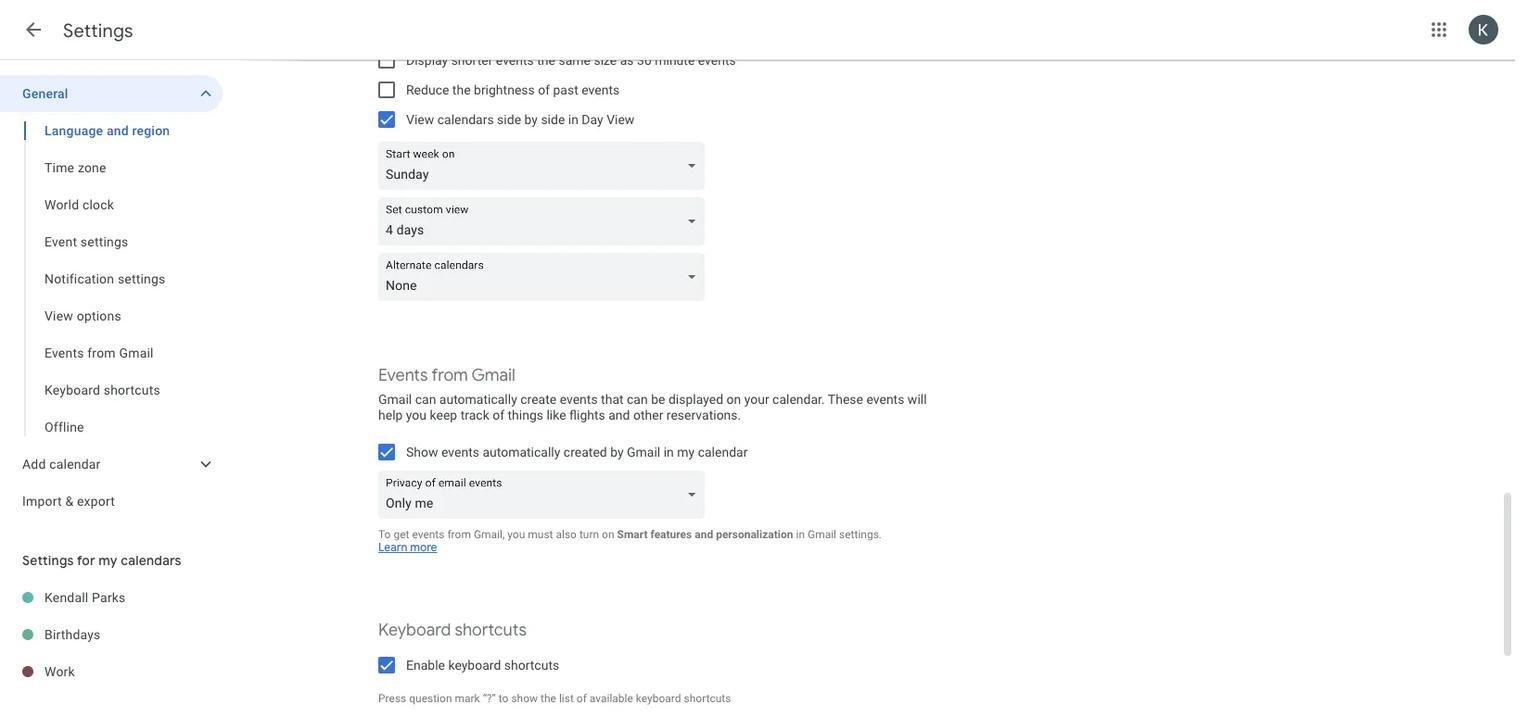 Task type: vqa. For each thing, say whether or not it's contained in the screenshot.
SETTINGS heading
yes



Task type: locate. For each thing, give the bounding box(es) containing it.
2 horizontal spatial and
[[695, 528, 713, 541]]

0 vertical spatial on
[[727, 392, 741, 408]]

go back image
[[22, 19, 45, 41]]

gmail left keep
[[378, 392, 412, 408]]

1 vertical spatial of
[[493, 408, 505, 423]]

1 horizontal spatial you
[[508, 528, 525, 541]]

gmail down 'options'
[[119, 345, 154, 361]]

0 horizontal spatial on
[[602, 528, 615, 541]]

1 vertical spatial my
[[99, 553, 118, 569]]

1 horizontal spatial keyboard
[[378, 620, 451, 641]]

0 horizontal spatial calendar
[[49, 457, 101, 472]]

0 vertical spatial settings
[[63, 19, 133, 42]]

automatically down 'things'
[[483, 445, 561, 460]]

flights
[[570, 408, 605, 423]]

same
[[559, 52, 591, 68]]

from up keep
[[432, 365, 468, 386]]

2 can from the left
[[627, 392, 648, 408]]

gmail left settings.
[[808, 528, 837, 541]]

1 horizontal spatial calendars
[[437, 112, 494, 127]]

0 horizontal spatial keyboard shortcuts
[[45, 383, 160, 398]]

settings up 'options'
[[118, 271, 166, 287]]

by right created
[[610, 445, 624, 460]]

0 vertical spatial keyboard
[[448, 658, 501, 673]]

zone
[[78, 160, 106, 175]]

list
[[559, 693, 574, 706]]

you inside events from gmail gmail can automatically create events that can be displayed on your calendar. these events will help you keep track of things like flights and other reservations.
[[406, 408, 427, 423]]

1 vertical spatial events
[[378, 365, 428, 386]]

reduce the brightness of past events
[[406, 82, 620, 97]]

can left be at the bottom left of page
[[627, 392, 648, 408]]

also
[[556, 528, 577, 541]]

calendar
[[698, 445, 748, 460], [49, 457, 101, 472]]

0 horizontal spatial of
[[493, 408, 505, 423]]

language
[[45, 123, 103, 138]]

of left past at the left
[[538, 82, 550, 97]]

1 horizontal spatial by
[[610, 445, 624, 460]]

1 vertical spatial in
[[664, 445, 674, 460]]

press question mark "?" to show the list of available keyboard shortcuts
[[378, 693, 731, 706]]

learn
[[378, 541, 408, 555]]

0 horizontal spatial and
[[107, 123, 129, 138]]

can right help on the bottom left of the page
[[415, 392, 436, 408]]

work
[[45, 665, 75, 680]]

1 vertical spatial keyboard
[[636, 693, 681, 706]]

display shorter events the same size as 30 minute events
[[406, 52, 736, 68]]

0 horizontal spatial can
[[415, 392, 436, 408]]

and inside events from gmail gmail can automatically create events that can be displayed on your calendar. these events will help you keep track of things like flights and other reservations.
[[609, 408, 630, 423]]

in
[[568, 112, 579, 127], [664, 445, 674, 460], [796, 528, 805, 541]]

events right get on the left bottom of page
[[412, 528, 445, 541]]

view
[[406, 112, 434, 127], [607, 112, 635, 127], [45, 308, 73, 324]]

the down shorter
[[452, 82, 471, 97]]

notification settings
[[45, 271, 166, 287]]

of
[[538, 82, 550, 97], [493, 408, 505, 423], [577, 693, 587, 706]]

1 horizontal spatial keyboard shortcuts
[[378, 620, 527, 641]]

1 horizontal spatial and
[[609, 408, 630, 423]]

1 horizontal spatial on
[[727, 392, 741, 408]]

on right turn
[[602, 528, 615, 541]]

1 vertical spatial from
[[432, 365, 468, 386]]

0 vertical spatial keyboard
[[45, 383, 100, 398]]

automatically left the create
[[439, 392, 517, 408]]

on inside events from gmail gmail can automatically create events that can be displayed on your calendar. these events will help you keep track of things like flights and other reservations.
[[727, 392, 741, 408]]

1 vertical spatial settings
[[22, 553, 74, 569]]

must
[[528, 528, 553, 541]]

gmail inside to get events from gmail, you must also turn on smart features and personalization in gmail settings. learn more
[[808, 528, 837, 541]]

1 vertical spatial calendars
[[121, 553, 181, 569]]

birthdays link
[[45, 617, 223, 654]]

0 vertical spatial events
[[45, 345, 84, 361]]

shortcuts
[[104, 383, 160, 398], [455, 620, 527, 641], [504, 658, 559, 673], [684, 693, 731, 706]]

you
[[406, 408, 427, 423], [508, 528, 525, 541]]

0 vertical spatial automatically
[[439, 392, 517, 408]]

you right help on the bottom left of the page
[[406, 408, 427, 423]]

keyboard shortcuts down events from gmail at left
[[45, 383, 160, 398]]

1 vertical spatial on
[[602, 528, 615, 541]]

keyboard up the "offline"
[[45, 383, 100, 398]]

keyboard right available
[[636, 693, 681, 706]]

events up help on the bottom left of the page
[[378, 365, 428, 386]]

1 vertical spatial automatically
[[483, 445, 561, 460]]

0 horizontal spatial side
[[497, 112, 521, 127]]

in right personalization
[[796, 528, 805, 541]]

events down view options
[[45, 345, 84, 361]]

gmail down other
[[627, 445, 661, 460]]

keyboard up enable
[[378, 620, 451, 641]]

work tree item
[[0, 654, 223, 691]]

birthdays tree item
[[0, 617, 223, 654]]

settings for settings for my calendars
[[22, 553, 74, 569]]

turn
[[580, 528, 599, 541]]

by down reduce the brightness of past events
[[524, 112, 538, 127]]

kendall parks tree item
[[0, 580, 223, 617]]

0 vertical spatial by
[[524, 112, 538, 127]]

size
[[594, 52, 617, 68]]

settings left "for" at the bottom left
[[22, 553, 74, 569]]

0 vertical spatial keyboard shortcuts
[[45, 383, 160, 398]]

you left must on the bottom
[[508, 528, 525, 541]]

view right day
[[607, 112, 635, 127]]

events
[[45, 345, 84, 361], [378, 365, 428, 386]]

group
[[0, 112, 223, 446]]

automatically
[[439, 392, 517, 408], [483, 445, 561, 460]]

events inside group
[[45, 345, 84, 361]]

0 horizontal spatial calendars
[[121, 553, 181, 569]]

shorter
[[451, 52, 493, 68]]

can
[[415, 392, 436, 408], [627, 392, 648, 408]]

kendall
[[45, 590, 89, 606]]

event
[[45, 234, 77, 249]]

view inside group
[[45, 308, 73, 324]]

1 horizontal spatial events
[[378, 365, 428, 386]]

from inside group
[[87, 345, 116, 361]]

view calendars side by side in day view
[[406, 112, 635, 127]]

settings
[[63, 19, 133, 42], [22, 553, 74, 569]]

view left 'options'
[[45, 308, 73, 324]]

2 vertical spatial in
[[796, 528, 805, 541]]

events inside to get events from gmail, you must also turn on smart features and personalization in gmail settings. learn more
[[412, 528, 445, 541]]

0 horizontal spatial view
[[45, 308, 73, 324]]

keyboard shortcuts up enable
[[378, 620, 527, 641]]

1 horizontal spatial my
[[677, 445, 695, 460]]

and left other
[[609, 408, 630, 423]]

1 vertical spatial settings
[[118, 271, 166, 287]]

from left gmail,
[[447, 528, 471, 541]]

from inside events from gmail gmail can automatically create events that can be displayed on your calendar. these events will help you keep track of things like flights and other reservations.
[[432, 365, 468, 386]]

in down the 'reservations.'
[[664, 445, 674, 460]]

0 horizontal spatial my
[[99, 553, 118, 569]]

shortcuts inside group
[[104, 383, 160, 398]]

in left day
[[568, 112, 579, 127]]

personalization
[[716, 528, 793, 541]]

on left your at the bottom of page
[[727, 392, 741, 408]]

side down past at the left
[[541, 112, 565, 127]]

2 vertical spatial of
[[577, 693, 587, 706]]

settings up notification settings
[[81, 234, 128, 249]]

clock
[[82, 197, 114, 212]]

by
[[524, 112, 538, 127], [610, 445, 624, 460]]

side down reduce the brightness of past events
[[497, 112, 521, 127]]

0 horizontal spatial by
[[524, 112, 538, 127]]

export
[[77, 494, 115, 509]]

create
[[521, 392, 557, 408]]

and
[[107, 123, 129, 138], [609, 408, 630, 423], [695, 528, 713, 541]]

1 horizontal spatial can
[[627, 392, 648, 408]]

2 horizontal spatial in
[[796, 528, 805, 541]]

0 vertical spatial and
[[107, 123, 129, 138]]

view options
[[45, 308, 121, 324]]

settings for settings
[[63, 19, 133, 42]]

1 can from the left
[[415, 392, 436, 408]]

language and region
[[45, 123, 170, 138]]

and left 'region'
[[107, 123, 129, 138]]

events inside events from gmail gmail can automatically create events that can be displayed on your calendar. these events will help you keep track of things like flights and other reservations.
[[378, 365, 428, 386]]

from
[[87, 345, 116, 361], [432, 365, 468, 386], [447, 528, 471, 541]]

0 horizontal spatial you
[[406, 408, 427, 423]]

1 horizontal spatial view
[[406, 112, 434, 127]]

reservations.
[[667, 408, 741, 423]]

calendars down reduce
[[437, 112, 494, 127]]

on
[[727, 392, 741, 408], [602, 528, 615, 541]]

0 vertical spatial settings
[[81, 234, 128, 249]]

my down the 'reservations.'
[[677, 445, 695, 460]]

settings up general tree item on the left of page
[[63, 19, 133, 42]]

time
[[45, 160, 74, 175]]

2 vertical spatial from
[[447, 528, 471, 541]]

calendar down the 'reservations.'
[[698, 445, 748, 460]]

keyboard
[[45, 383, 100, 398], [378, 620, 451, 641]]

view down reduce
[[406, 112, 434, 127]]

0 vertical spatial you
[[406, 408, 427, 423]]

tree
[[0, 75, 223, 520]]

from down 'options'
[[87, 345, 116, 361]]

None field
[[378, 142, 712, 190], [378, 198, 712, 246], [378, 253, 712, 301], [378, 471, 712, 519], [378, 142, 712, 190], [378, 198, 712, 246], [378, 253, 712, 301], [378, 471, 712, 519]]

keyboard up the mark at the left
[[448, 658, 501, 673]]

past
[[553, 82, 579, 97]]

calendars
[[437, 112, 494, 127], [121, 553, 181, 569]]

my right "for" at the bottom left
[[99, 553, 118, 569]]

of right list on the bottom of the page
[[577, 693, 587, 706]]

1 vertical spatial you
[[508, 528, 525, 541]]

side
[[497, 112, 521, 127], [541, 112, 565, 127]]

1 vertical spatial and
[[609, 408, 630, 423]]

and right features
[[695, 528, 713, 541]]

gmail
[[119, 345, 154, 361], [472, 365, 516, 386], [378, 392, 412, 408], [627, 445, 661, 460], [808, 528, 837, 541]]

0 horizontal spatial keyboard
[[448, 658, 501, 673]]

events for events from gmail
[[45, 345, 84, 361]]

calendar up & at left
[[49, 457, 101, 472]]

2 vertical spatial and
[[695, 528, 713, 541]]

0 vertical spatial of
[[538, 82, 550, 97]]

be
[[651, 392, 665, 408]]

the left same
[[537, 52, 556, 68]]

group containing language and region
[[0, 112, 223, 446]]

general
[[22, 86, 68, 101]]

calendar inside tree
[[49, 457, 101, 472]]

0 vertical spatial from
[[87, 345, 116, 361]]

2 horizontal spatial view
[[607, 112, 635, 127]]

the
[[537, 52, 556, 68], [452, 82, 471, 97], [541, 693, 556, 706]]

0 vertical spatial in
[[568, 112, 579, 127]]

0 horizontal spatial in
[[568, 112, 579, 127]]

0 horizontal spatial events
[[45, 345, 84, 361]]

events
[[496, 52, 534, 68], [698, 52, 736, 68], [582, 82, 620, 97], [560, 392, 598, 408], [867, 392, 905, 408], [441, 445, 479, 460], [412, 528, 445, 541]]

calendars up kendall parks tree item at left
[[121, 553, 181, 569]]

import
[[22, 494, 62, 509]]

from for events from gmail
[[87, 345, 116, 361]]

settings
[[81, 234, 128, 249], [118, 271, 166, 287]]

keyboard
[[448, 658, 501, 673], [636, 693, 681, 706]]

events left "will"
[[867, 392, 905, 408]]

on inside to get events from gmail, you must also turn on smart features and personalization in gmail settings. learn more
[[602, 528, 615, 541]]

0 vertical spatial calendars
[[437, 112, 494, 127]]

keyboard shortcuts
[[45, 383, 160, 398], [378, 620, 527, 641]]

show
[[511, 693, 538, 706]]

2 vertical spatial the
[[541, 693, 556, 706]]

0 horizontal spatial keyboard
[[45, 383, 100, 398]]

the left list on the bottom of the page
[[541, 693, 556, 706]]

keep
[[430, 408, 457, 423]]

enable keyboard shortcuts
[[406, 658, 559, 673]]

my
[[677, 445, 695, 460], [99, 553, 118, 569]]

of right track
[[493, 408, 505, 423]]

1 vertical spatial by
[[610, 445, 624, 460]]

of inside events from gmail gmail can automatically create events that can be displayed on your calendar. these events will help you keep track of things like flights and other reservations.
[[493, 408, 505, 423]]

1 horizontal spatial side
[[541, 112, 565, 127]]

for
[[77, 553, 95, 569]]

smart
[[617, 528, 648, 541]]



Task type: describe. For each thing, give the bounding box(es) containing it.
settings for event settings
[[81, 234, 128, 249]]

events right show
[[441, 445, 479, 460]]

events from gmail gmail can automatically create events that can be displayed on your calendar. these events will help you keep track of things like flights and other reservations.
[[378, 365, 927, 423]]

in inside to get events from gmail, you must also turn on smart features and personalization in gmail settings. learn more
[[796, 528, 805, 541]]

track
[[461, 408, 489, 423]]

learn more link
[[378, 541, 437, 555]]

import & export
[[22, 494, 115, 509]]

to get events from gmail, you must also turn on smart features and personalization in gmail settings. learn more
[[378, 528, 882, 555]]

parks
[[92, 590, 126, 606]]

to
[[499, 693, 509, 706]]

your
[[744, 392, 769, 408]]

notification
[[45, 271, 114, 287]]

displayed
[[669, 392, 723, 408]]

display
[[406, 52, 448, 68]]

other
[[633, 408, 663, 423]]

keyboard shortcuts inside group
[[45, 383, 160, 398]]

press
[[378, 693, 406, 706]]

calendar.
[[773, 392, 825, 408]]

show
[[406, 445, 438, 460]]

offline
[[45, 420, 84, 435]]

created
[[564, 445, 607, 460]]

automatically inside events from gmail gmail can automatically create events that can be displayed on your calendar. these events will help you keep track of things like flights and other reservations.
[[439, 392, 517, 408]]

add
[[22, 457, 46, 472]]

like
[[547, 408, 566, 423]]

gmail,
[[474, 528, 505, 541]]

birthdays
[[45, 627, 101, 643]]

view for view options
[[45, 308, 73, 324]]

region
[[132, 123, 170, 138]]

&
[[65, 494, 74, 509]]

tree containing general
[[0, 75, 223, 520]]

1 horizontal spatial in
[[664, 445, 674, 460]]

1 horizontal spatial keyboard
[[636, 693, 681, 706]]

events right minute
[[698, 52, 736, 68]]

enable
[[406, 658, 445, 673]]

time zone
[[45, 160, 106, 175]]

as
[[620, 52, 634, 68]]

2 horizontal spatial of
[[577, 693, 587, 706]]

1 vertical spatial the
[[452, 82, 471, 97]]

mark
[[455, 693, 480, 706]]

day
[[582, 112, 603, 127]]

30
[[637, 52, 652, 68]]

events down size
[[582, 82, 620, 97]]

2 side from the left
[[541, 112, 565, 127]]

reduce
[[406, 82, 449, 97]]

view for view calendars side by side in day view
[[406, 112, 434, 127]]

events for events from gmail gmail can automatically create events that can be displayed on your calendar. these events will help you keep track of things like flights and other reservations.
[[378, 365, 428, 386]]

1 vertical spatial keyboard shortcuts
[[378, 620, 527, 641]]

features
[[651, 528, 692, 541]]

things
[[508, 408, 543, 423]]

gmail inside group
[[119, 345, 154, 361]]

settings for my calendars tree
[[0, 580, 223, 691]]

these
[[828, 392, 863, 408]]

settings heading
[[63, 19, 133, 42]]

1 side from the left
[[497, 112, 521, 127]]

1 vertical spatial keyboard
[[378, 620, 451, 641]]

get
[[394, 528, 409, 541]]

events from gmail
[[45, 345, 154, 361]]

you inside to get events from gmail, you must also turn on smart features and personalization in gmail settings. learn more
[[508, 528, 525, 541]]

settings.
[[839, 528, 882, 541]]

0 vertical spatial my
[[677, 445, 695, 460]]

brightness
[[474, 82, 535, 97]]

general tree item
[[0, 75, 223, 112]]

from for events from gmail gmail can automatically create events that can be displayed on your calendar. these events will help you keep track of things like flights and other reservations.
[[432, 365, 468, 386]]

minute
[[655, 52, 695, 68]]

more
[[410, 541, 437, 555]]

1 horizontal spatial calendar
[[698, 445, 748, 460]]

0 vertical spatial the
[[537, 52, 556, 68]]

question
[[409, 693, 452, 706]]

event settings
[[45, 234, 128, 249]]

settings for my calendars
[[22, 553, 181, 569]]

options
[[77, 308, 121, 324]]

world clock
[[45, 197, 114, 212]]

world
[[45, 197, 79, 212]]

settings for notification settings
[[118, 271, 166, 287]]

to
[[378, 528, 391, 541]]

events up reduce the brightness of past events
[[496, 52, 534, 68]]

will
[[908, 392, 927, 408]]

events left that
[[560, 392, 598, 408]]

from inside to get events from gmail, you must also turn on smart features and personalization in gmail settings. learn more
[[447, 528, 471, 541]]

help
[[378, 408, 403, 423]]

available
[[590, 693, 633, 706]]

that
[[601, 392, 624, 408]]

1 horizontal spatial of
[[538, 82, 550, 97]]

add calendar
[[22, 457, 101, 472]]

kendall parks
[[45, 590, 126, 606]]

work link
[[45, 654, 223, 691]]

show events automatically created by gmail in my calendar
[[406, 445, 748, 460]]

and inside to get events from gmail, you must also turn on smart features and personalization in gmail settings. learn more
[[695, 528, 713, 541]]

gmail up track
[[472, 365, 516, 386]]

and inside group
[[107, 123, 129, 138]]

"?"
[[483, 693, 496, 706]]



